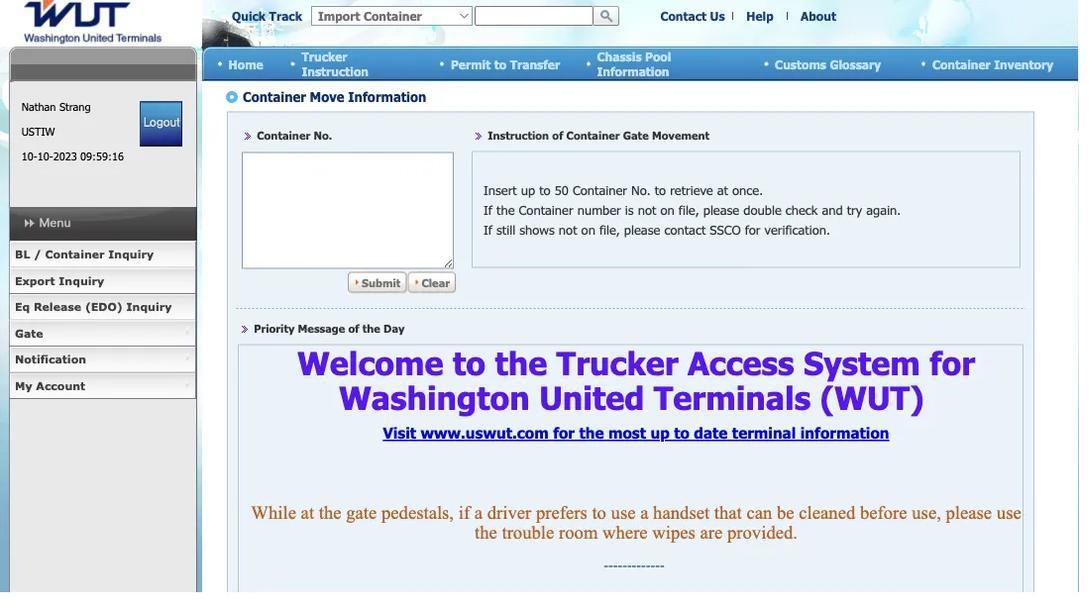 Task type: vqa. For each thing, say whether or not it's contained in the screenshot.
Eq Release (EDO) Inquiry 'link'
yes



Task type: describe. For each thing, give the bounding box(es) containing it.
transfer
[[510, 57, 560, 71]]

inquiry for (edo)
[[126, 300, 172, 314]]

customs
[[775, 57, 826, 71]]

us
[[710, 9, 725, 23]]

10-10-2023 09:59:16
[[21, 150, 124, 163]]

2 10- from the left
[[37, 150, 53, 163]]

track
[[269, 9, 302, 23]]

export inquiry link
[[9, 268, 196, 294]]

permit to transfer
[[451, 57, 560, 71]]

1 10- from the left
[[21, 150, 37, 163]]

notification
[[15, 353, 86, 366]]

help
[[746, 9, 774, 23]]

strang
[[59, 100, 91, 113]]

contact us link
[[660, 9, 725, 23]]

bl / container inquiry link
[[9, 242, 196, 268]]

nathan strang
[[21, 100, 91, 113]]

eq release (edo) inquiry
[[15, 300, 172, 314]]

09:59:16
[[80, 150, 124, 163]]

about
[[801, 9, 836, 23]]

login image
[[140, 101, 183, 147]]

ustiw
[[21, 125, 55, 138]]

permit
[[451, 57, 491, 71]]

inquiry for container
[[108, 248, 154, 261]]

home
[[228, 57, 263, 71]]

help link
[[746, 9, 774, 23]]

quick track
[[232, 9, 302, 23]]

eq release (edo) inquiry link
[[9, 294, 196, 321]]

eq
[[15, 300, 30, 314]]

contact
[[660, 9, 707, 23]]

pool
[[645, 50, 671, 64]]

release
[[34, 300, 81, 314]]

about link
[[801, 9, 836, 23]]



Task type: locate. For each thing, give the bounding box(es) containing it.
to
[[494, 57, 507, 71]]

trucker
[[302, 50, 347, 64]]

gate link
[[9, 321, 196, 347]]

container left inventory
[[932, 57, 991, 71]]

contact us
[[660, 9, 725, 23]]

my
[[15, 379, 32, 392]]

inventory
[[994, 57, 1053, 71]]

10-
[[21, 150, 37, 163], [37, 150, 53, 163]]

1 vertical spatial inquiry
[[59, 274, 104, 287]]

instruction
[[302, 64, 369, 78]]

bl / container inquiry
[[15, 248, 154, 261]]

inquiry right (edo) on the left of the page
[[126, 300, 172, 314]]

container
[[932, 57, 991, 71], [45, 248, 105, 261]]

inquiry up export inquiry link
[[108, 248, 154, 261]]

chassis pool information
[[597, 50, 671, 78]]

1 horizontal spatial container
[[932, 57, 991, 71]]

customs glossary
[[775, 57, 881, 71]]

/
[[34, 248, 41, 261]]

0 vertical spatial inquiry
[[108, 248, 154, 261]]

bl
[[15, 248, 30, 261]]

my account
[[15, 379, 85, 392]]

notification link
[[9, 347, 196, 373]]

2 vertical spatial inquiry
[[126, 300, 172, 314]]

inquiry down bl / container inquiry on the left of page
[[59, 274, 104, 287]]

inquiry
[[108, 248, 154, 261], [59, 274, 104, 287], [126, 300, 172, 314]]

information
[[597, 64, 669, 78]]

my account link
[[9, 373, 196, 399]]

None text field
[[475, 6, 594, 26]]

export
[[15, 274, 55, 287]]

gate
[[15, 327, 43, 340]]

0 vertical spatial container
[[932, 57, 991, 71]]

container up export inquiry
[[45, 248, 105, 261]]

nathan
[[21, 100, 56, 113]]

trucker instruction
[[302, 50, 369, 78]]

quick
[[232, 9, 266, 23]]

1 vertical spatial container
[[45, 248, 105, 261]]

2023
[[53, 150, 77, 163]]

0 horizontal spatial container
[[45, 248, 105, 261]]

account
[[36, 379, 85, 392]]

chassis
[[597, 50, 642, 64]]

export inquiry
[[15, 274, 104, 287]]

(edo)
[[85, 300, 123, 314]]

container inventory
[[932, 57, 1053, 71]]

glossary
[[830, 57, 881, 71]]



